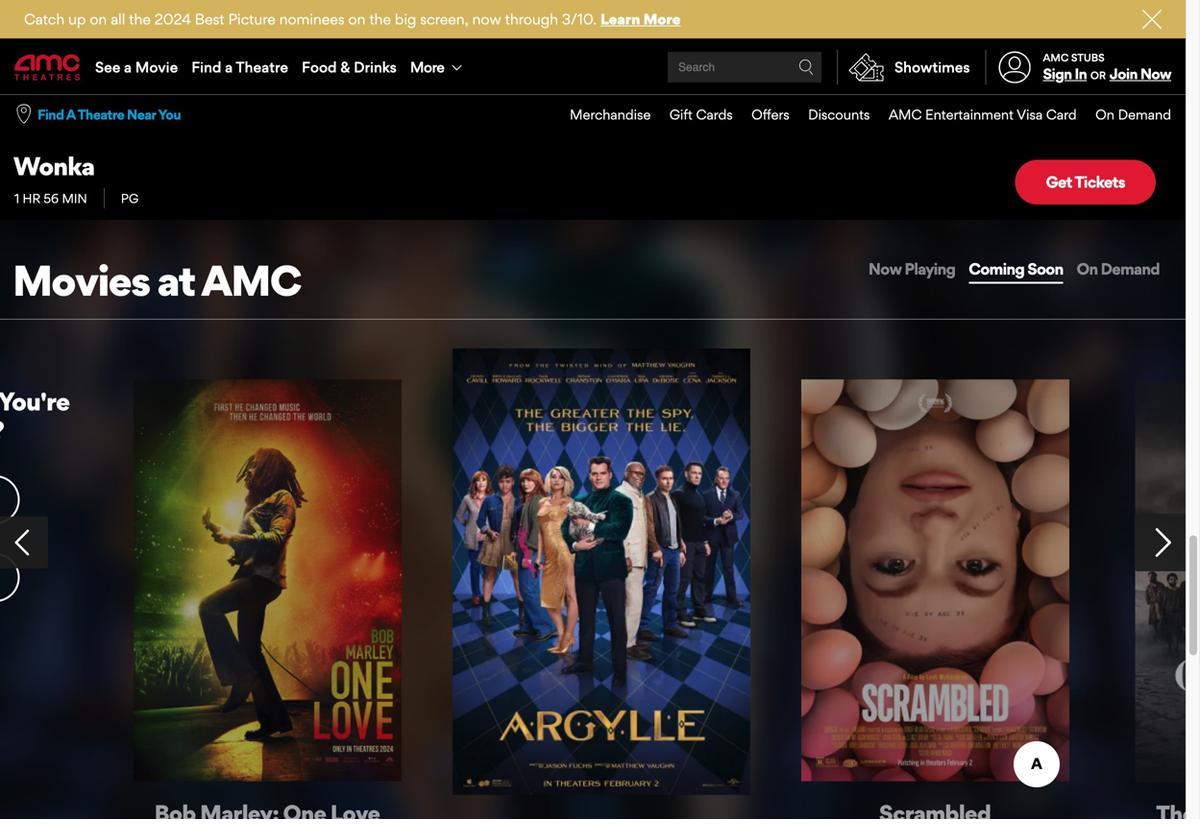 Task type: describe. For each thing, give the bounding box(es) containing it.
near
[[127, 106, 156, 123]]

&
[[340, 58, 350, 76]]

all
[[111, 10, 125, 28]]

wonka
[[13, 151, 94, 182]]

smith
[[631, 2, 702, 33]]

on demand link
[[1077, 95, 1171, 134]]

hr
[[23, 191, 40, 206]]

learn more link
[[601, 10, 681, 28]]

gift cards
[[669, 106, 733, 123]]

now playing button
[[867, 257, 957, 282]]

see a movie
[[95, 58, 178, 76]]

56
[[44, 191, 59, 206]]

or
[[1091, 69, 1106, 82]]

drinks
[[354, 58, 397, 76]]

food & drinks link
[[295, 40, 403, 94]]

sign in or join amc stubs element
[[985, 40, 1171, 94]]

theatre for a
[[78, 106, 124, 123]]

card
[[1046, 106, 1077, 123]]

playing
[[905, 260, 955, 279]]

soon
[[1028, 260, 1063, 279]]

movies at amc
[[12, 255, 301, 306]]

movie
[[135, 58, 178, 76]]

amc for sign
[[1043, 51, 1069, 64]]

visa
[[1017, 106, 1043, 123]]

through
[[505, 10, 558, 28]]

join
[[1110, 65, 1138, 83]]

cards
[[696, 106, 733, 123]]

3/10.
[[562, 10, 597, 28]]

offers link
[[733, 95, 789, 134]]

movie poster for the chosen: season 4 episodes 1-3 image
[[1135, 380, 1200, 783]]

find a theatre link
[[185, 40, 295, 94]]

at
[[157, 255, 195, 306]]

screen,
[[420, 10, 469, 28]]

user profile image
[[988, 51, 1042, 83]]

pg
[[121, 191, 139, 206]]

showtimes
[[895, 58, 970, 76]]

movie poster for scrambled image
[[802, 380, 1070, 782]]

1 on from the left
[[90, 10, 107, 28]]

sign
[[1043, 65, 1072, 83]]

catch up on all the 2024 best picture nominees on the big screen, now through 3/10. learn more
[[24, 10, 681, 28]]

get
[[1046, 172, 1072, 191]]

get tickets link
[[1015, 160, 1156, 204]]

coming soon
[[969, 260, 1063, 279]]

merchandise link
[[551, 95, 651, 134]]

merchandise
[[570, 106, 651, 123]]

coming
[[969, 260, 1024, 279]]

find a theatre
[[191, 58, 288, 76]]

1 horizontal spatial more
[[643, 10, 681, 28]]

2 the from the left
[[369, 10, 391, 28]]

movie poster for bob marley: one love image
[[134, 380, 402, 782]]

on for on demand "button"
[[1077, 260, 1098, 279]]

menu containing more
[[0, 40, 1186, 94]]

amc stubs sign in or join now
[[1043, 51, 1171, 83]]

see a movie link
[[88, 40, 185, 94]]

discounts
[[808, 106, 870, 123]]

1 the from the left
[[129, 10, 151, 28]]



Task type: locate. For each thing, give the bounding box(es) containing it.
on
[[1096, 106, 1115, 123], [1077, 260, 1098, 279]]

kobna holdbrook-smith
[[410, 2, 702, 33]]

a inside see a movie link
[[124, 58, 132, 76]]

menu down showtimes image
[[551, 95, 1171, 134]]

amc logo image
[[14, 54, 82, 80], [14, 54, 82, 80]]

now
[[1140, 65, 1171, 83], [869, 260, 902, 279]]

the left big
[[369, 10, 391, 28]]

menu containing merchandise
[[551, 95, 1171, 134]]

0 vertical spatial on demand
[[1096, 106, 1171, 123]]

1 vertical spatial menu
[[551, 95, 1171, 134]]

the right all
[[129, 10, 151, 28]]

1 horizontal spatial the
[[369, 10, 391, 28]]

showtimes link
[[837, 50, 970, 85]]

now
[[472, 10, 501, 28]]

more right learn
[[643, 10, 681, 28]]

search the AMC website text field
[[676, 60, 799, 74]]

more
[[643, 10, 681, 28], [410, 58, 444, 76]]

discounts link
[[789, 95, 870, 134]]

1 horizontal spatial find
[[191, 58, 221, 76]]

a for movie
[[124, 58, 132, 76]]

find inside "link"
[[191, 58, 221, 76]]

2 a from the left
[[225, 58, 233, 76]]

0 vertical spatial now
[[1140, 65, 1171, 83]]

find a theatre near you
[[37, 106, 181, 123]]

picture
[[228, 10, 276, 28]]

learn
[[601, 10, 640, 28]]

tickets
[[1075, 172, 1125, 191]]

more down screen,
[[410, 58, 444, 76]]

1 a from the left
[[124, 58, 132, 76]]

movies
[[12, 255, 150, 306]]

min
[[62, 191, 87, 206]]

0 horizontal spatial on
[[90, 10, 107, 28]]

demand down join now button
[[1118, 106, 1171, 123]]

demand inside "link"
[[1118, 106, 1171, 123]]

0 vertical spatial more
[[643, 10, 681, 28]]

1 vertical spatial find
[[37, 106, 64, 123]]

1 vertical spatial now
[[869, 260, 902, 279]]

see
[[95, 58, 120, 76]]

demand
[[1118, 106, 1171, 123], [1101, 260, 1160, 279]]

1 horizontal spatial a
[[225, 58, 233, 76]]

1 vertical spatial more
[[410, 58, 444, 76]]

demand inside "button"
[[1101, 260, 1160, 279]]

0 horizontal spatial theatre
[[78, 106, 124, 123]]

0 horizontal spatial the
[[129, 10, 151, 28]]

demand for "on demand" "link"
[[1118, 106, 1171, 123]]

coming soon button
[[967, 257, 1065, 282]]

get tickets
[[1046, 172, 1125, 191]]

more button
[[403, 40, 473, 94]]

menu up merchandise link in the top of the page
[[0, 40, 1186, 94]]

0 vertical spatial demand
[[1118, 106, 1171, 123]]

theatre inside "link"
[[236, 58, 288, 76]]

1 vertical spatial amc
[[889, 106, 922, 123]]

more inside "button"
[[410, 58, 444, 76]]

up
[[68, 10, 86, 28]]

1 horizontal spatial amc
[[889, 106, 922, 123]]

2024
[[154, 10, 191, 28]]

amc
[[1043, 51, 1069, 64], [889, 106, 922, 123], [201, 255, 301, 306]]

entertainment
[[925, 106, 1014, 123]]

sign in button
[[1043, 65, 1087, 83]]

a down 'picture'
[[225, 58, 233, 76]]

now left playing
[[869, 260, 902, 279]]

menu
[[0, 40, 1186, 94], [551, 95, 1171, 134]]

1 horizontal spatial now
[[1140, 65, 1171, 83]]

0 vertical spatial menu
[[0, 40, 1186, 94]]

demand for on demand "button"
[[1101, 260, 1160, 279]]

a inside find a theatre "link"
[[225, 58, 233, 76]]

on demand right 'soon'
[[1077, 260, 1160, 279]]

on demand down join now button
[[1096, 106, 1171, 123]]

find a theatre near you button
[[37, 105, 181, 124]]

0 vertical spatial on
[[1096, 106, 1115, 123]]

1 horizontal spatial on
[[348, 10, 366, 28]]

amc entertainment visa card
[[889, 106, 1077, 123]]

now inside amc stubs sign in or join now
[[1140, 65, 1171, 83]]

on demand inside "button"
[[1077, 260, 1160, 279]]

0 horizontal spatial find
[[37, 106, 64, 123]]

a
[[66, 106, 75, 123]]

now playing
[[869, 260, 955, 279]]

a for theatre
[[225, 58, 233, 76]]

amc entertainment visa card link
[[870, 95, 1077, 134]]

0 vertical spatial amc
[[1043, 51, 1069, 64]]

gift cards link
[[651, 95, 733, 134]]

a
[[124, 58, 132, 76], [225, 58, 233, 76]]

on demand inside "link"
[[1096, 106, 1171, 123]]

food
[[302, 58, 337, 76]]

1 vertical spatial theatre
[[78, 106, 124, 123]]

amc inside amc stubs sign in or join now
[[1043, 51, 1069, 64]]

catch
[[24, 10, 65, 28]]

1 vertical spatial on demand
[[1077, 260, 1160, 279]]

find down best
[[191, 58, 221, 76]]

0 horizontal spatial more
[[410, 58, 444, 76]]

offers
[[752, 106, 789, 123]]

on for "on demand" "link"
[[1096, 106, 1115, 123]]

on demand for "on demand" "link"
[[1096, 106, 1171, 123]]

stubs
[[1071, 51, 1105, 64]]

you
[[158, 106, 181, 123]]

a right see
[[124, 58, 132, 76]]

theatre
[[236, 58, 288, 76], [78, 106, 124, 123]]

in
[[1075, 65, 1087, 83]]

find inside button
[[37, 106, 64, 123]]

now right join
[[1140, 65, 1171, 83]]

find for find a theatre near you
[[37, 106, 64, 123]]

1 horizontal spatial theatre
[[236, 58, 288, 76]]

theatre down 'picture'
[[236, 58, 288, 76]]

0 vertical spatial find
[[191, 58, 221, 76]]

amc down showtimes link
[[889, 106, 922, 123]]

on inside "button"
[[1077, 260, 1098, 279]]

food & drinks
[[302, 58, 397, 76]]

kobna
[[410, 2, 486, 33]]

2 on from the left
[[348, 10, 366, 28]]

0 horizontal spatial a
[[124, 58, 132, 76]]

amc for visa
[[889, 106, 922, 123]]

on demand
[[1096, 106, 1171, 123], [1077, 260, 1160, 279]]

on down or
[[1096, 106, 1115, 123]]

amc right at
[[201, 255, 301, 306]]

showtimes image
[[838, 50, 895, 85]]

1 vertical spatial demand
[[1101, 260, 1160, 279]]

nominees
[[279, 10, 345, 28]]

on demand button
[[1075, 257, 1162, 282]]

now inside "now playing" button
[[869, 260, 902, 279]]

theatre for a
[[236, 58, 288, 76]]

2 vertical spatial amc
[[201, 255, 301, 306]]

theatre inside button
[[78, 106, 124, 123]]

big
[[395, 10, 416, 28]]

gift
[[669, 106, 693, 123]]

0 horizontal spatial now
[[869, 260, 902, 279]]

on inside "link"
[[1096, 106, 1115, 123]]

on
[[90, 10, 107, 28], [348, 10, 366, 28]]

theatre right a
[[78, 106, 124, 123]]

0 horizontal spatial amc
[[201, 255, 301, 306]]

the
[[129, 10, 151, 28], [369, 10, 391, 28]]

amc up sign
[[1043, 51, 1069, 64]]

close this dialog image
[[1152, 761, 1171, 780]]

demand right 'soon'
[[1101, 260, 1160, 279]]

best
[[195, 10, 224, 28]]

join now button
[[1110, 65, 1171, 83]]

1
[[14, 191, 19, 206]]

1 hr 56 min
[[14, 191, 87, 206]]

movie poster for argylle image
[[453, 349, 751, 796]]

on left all
[[90, 10, 107, 28]]

find for find a theatre
[[191, 58, 221, 76]]

on right 'soon'
[[1077, 260, 1098, 279]]

1 vertical spatial on
[[1077, 260, 1098, 279]]

holdbrook-
[[492, 2, 631, 33]]

2 horizontal spatial amc
[[1043, 51, 1069, 64]]

0 vertical spatial theatre
[[236, 58, 288, 76]]

submit search icon image
[[799, 60, 814, 75]]

on right the nominees on the left top of the page
[[348, 10, 366, 28]]

on demand for on demand "button"
[[1077, 260, 1160, 279]]

find left a
[[37, 106, 64, 123]]

find
[[191, 58, 221, 76], [37, 106, 64, 123]]



Task type: vqa. For each thing, say whether or not it's contained in the screenshot.
Events to the bottom
no



